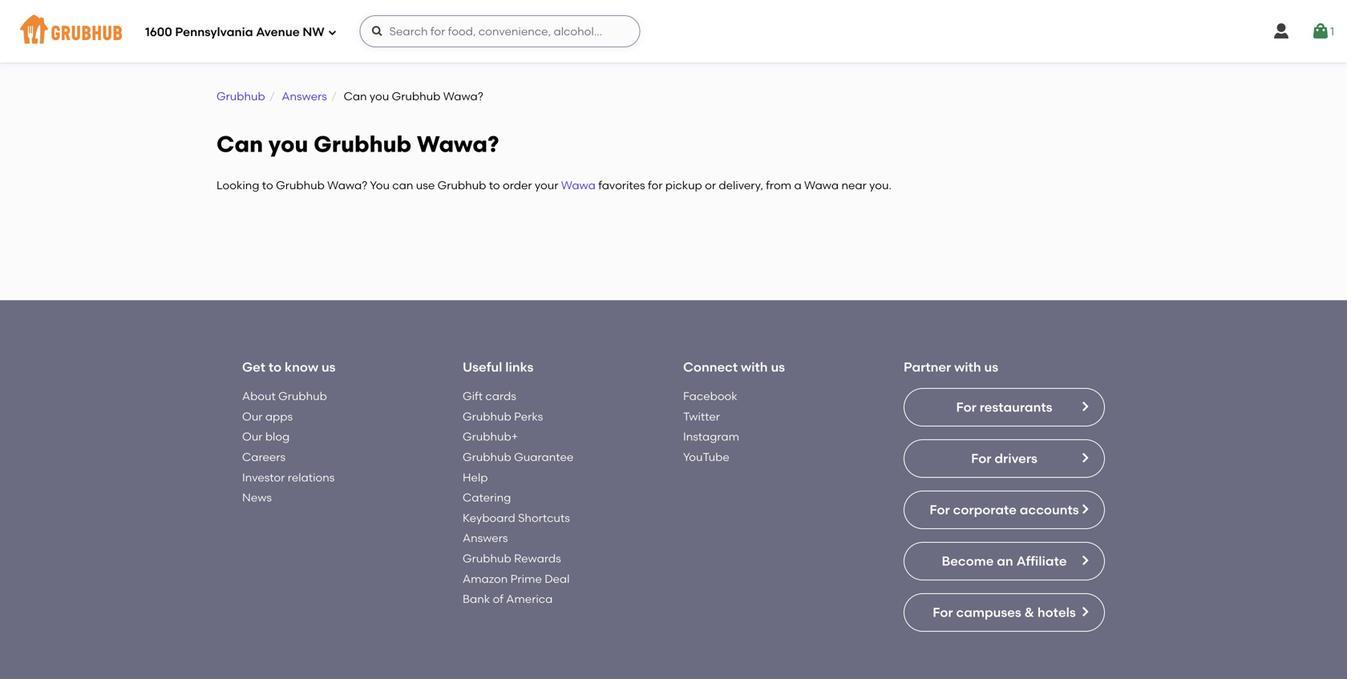 Task type: vqa. For each thing, say whether or not it's contained in the screenshot.
For drivers link
yes



Task type: locate. For each thing, give the bounding box(es) containing it.
for for for campuses & hotels
[[933, 605, 953, 620]]

for corporate accounts link
[[904, 491, 1105, 529]]

1 horizontal spatial answers link
[[463, 531, 508, 545]]

2 right image from the top
[[1078, 503, 1091, 516]]

1600
[[145, 25, 172, 39]]

delivery,
[[719, 178, 763, 192]]

for corporate accounts
[[930, 502, 1079, 518]]

for restaurants
[[956, 399, 1052, 415]]

3 right image from the top
[[1078, 606, 1091, 618]]

blog
[[265, 430, 290, 444]]

2 our from the top
[[242, 430, 263, 444]]

0 vertical spatial right image
[[1078, 452, 1091, 464]]

to right looking on the left
[[262, 178, 273, 192]]

0 vertical spatial can
[[344, 89, 367, 103]]

right image inside become an affiliate link
[[1078, 554, 1091, 567]]

for down partner with us
[[956, 399, 977, 415]]

2 with from the left
[[954, 359, 981, 375]]

wawa? up use on the top
[[417, 131, 499, 157]]

Search for food, convenience, alcohol... search field
[[360, 15, 640, 47]]

looking to grubhub wawa? you can use grubhub to order your wawa favorites for pickup or delivery, from a wawa near you.
[[216, 178, 892, 192]]

1 vertical spatial can
[[216, 131, 263, 157]]

0 vertical spatial answers
[[282, 89, 327, 103]]

help link
[[463, 471, 488, 484]]

right image for for drivers
[[1078, 452, 1091, 464]]

partner
[[904, 359, 951, 375]]

useful links
[[463, 359, 534, 375]]

right image inside for drivers link
[[1078, 452, 1091, 464]]

answers down keyboard
[[463, 531, 508, 545]]

to
[[262, 178, 273, 192], [489, 178, 500, 192], [269, 359, 282, 375]]

a
[[794, 178, 802, 192]]

grubhub+
[[463, 430, 518, 444]]

1 horizontal spatial answers
[[463, 531, 508, 545]]

answers link down keyboard
[[463, 531, 508, 545]]

right image inside for restaurants link
[[1078, 400, 1091, 413]]

1 with from the left
[[741, 359, 768, 375]]

1 vertical spatial wawa?
[[417, 131, 499, 157]]

1 horizontal spatial wawa
[[804, 178, 839, 192]]

1 horizontal spatial us
[[771, 359, 785, 375]]

partner with us
[[904, 359, 998, 375]]

1 horizontal spatial with
[[954, 359, 981, 375]]

facebook
[[683, 389, 737, 403]]

grubhub link
[[216, 89, 265, 103]]

answers inside gift cards grubhub perks grubhub+ grubhub guarantee help catering keyboard shortcuts answers grubhub rewards amazon prime deal bank of america
[[463, 531, 508, 545]]

instagram
[[683, 430, 739, 444]]

2 us from the left
[[771, 359, 785, 375]]

become an affiliate link
[[904, 542, 1105, 581]]

for restaurants link
[[904, 388, 1105, 427]]

for left corporate
[[930, 502, 950, 518]]

with right 'partner'
[[954, 359, 981, 375]]

our apps link
[[242, 410, 293, 423]]

can
[[344, 89, 367, 103], [216, 131, 263, 157]]

grubhub inside about grubhub our apps our blog careers investor relations news
[[278, 389, 327, 403]]

0 horizontal spatial answers
[[282, 89, 327, 103]]

affiliate
[[1016, 553, 1067, 569]]

right image
[[1078, 452, 1091, 464], [1078, 554, 1091, 567], [1078, 606, 1091, 618]]

about grubhub our apps our blog careers investor relations news
[[242, 389, 335, 504]]

use
[[416, 178, 435, 192]]

wawa right the your
[[561, 178, 596, 192]]

catering
[[463, 491, 511, 504]]

for campuses & hotels
[[933, 605, 1076, 620]]

grubhub
[[216, 89, 265, 103], [392, 89, 440, 103], [314, 131, 411, 157], [276, 178, 325, 192], [437, 178, 486, 192], [278, 389, 327, 403], [463, 410, 511, 423], [463, 450, 511, 464], [463, 552, 511, 565]]

amazon prime deal link
[[463, 572, 570, 586]]

can
[[392, 178, 413, 192]]

get
[[242, 359, 265, 375]]

2 right image from the top
[[1078, 554, 1091, 567]]

0 horizontal spatial us
[[321, 359, 336, 375]]

know
[[285, 359, 318, 375]]

1 vertical spatial right image
[[1078, 503, 1091, 516]]

1 vertical spatial you
[[268, 131, 308, 157]]

from
[[766, 178, 791, 192]]

right image for for campuses & hotels
[[1078, 606, 1091, 618]]

right image for for corporate accounts
[[1078, 503, 1091, 516]]

right image up accounts
[[1078, 452, 1091, 464]]

1600 pennsylvania avenue nw
[[145, 25, 324, 39]]

you
[[370, 89, 389, 103], [268, 131, 308, 157]]

avenue
[[256, 25, 300, 39]]

us up for restaurants
[[984, 359, 998, 375]]

wawa right "a"
[[804, 178, 839, 192]]

answers link right grubhub link
[[282, 89, 327, 103]]

3 us from the left
[[984, 359, 998, 375]]

for left drivers
[[971, 451, 992, 466]]

answers link
[[282, 89, 327, 103], [463, 531, 508, 545]]

wawa? left you
[[327, 178, 368, 192]]

investor
[[242, 471, 285, 484]]

bank
[[463, 592, 490, 606]]

for
[[956, 399, 977, 415], [971, 451, 992, 466], [930, 502, 950, 518], [933, 605, 953, 620]]

0 horizontal spatial wawa
[[561, 178, 596, 192]]

us for connect with us
[[771, 359, 785, 375]]

0 horizontal spatial answers link
[[282, 89, 327, 103]]

america
[[506, 592, 553, 606]]

with
[[741, 359, 768, 375], [954, 359, 981, 375]]

can you grubhub wawa?
[[344, 89, 483, 103], [216, 131, 499, 157]]

pennsylvania
[[175, 25, 253, 39]]

us
[[321, 359, 336, 375], [771, 359, 785, 375], [984, 359, 998, 375]]

wawa link
[[561, 178, 596, 192]]

useful
[[463, 359, 502, 375]]

near
[[841, 178, 867, 192]]

2 vertical spatial right image
[[1078, 606, 1091, 618]]

1 horizontal spatial you
[[370, 89, 389, 103]]

right image
[[1078, 400, 1091, 413], [1078, 503, 1091, 516]]

news link
[[242, 491, 272, 504]]

campuses
[[956, 605, 1021, 620]]

gift cards link
[[463, 389, 516, 403]]

right image right affiliate
[[1078, 554, 1091, 567]]

right image right the hotels
[[1078, 606, 1091, 618]]

right image inside for corporate accounts link
[[1078, 503, 1091, 516]]

1 vertical spatial answers
[[463, 531, 508, 545]]

looking
[[216, 178, 259, 192]]

keyboard shortcuts link
[[463, 511, 570, 525]]

become an affiliate
[[942, 553, 1067, 569]]

for left campuses
[[933, 605, 953, 620]]

1 right image from the top
[[1078, 452, 1091, 464]]

rewards
[[514, 552, 561, 565]]

grubhub perks link
[[463, 410, 543, 423]]

nw
[[303, 25, 324, 39]]

1 right image from the top
[[1078, 400, 1091, 413]]

us right connect
[[771, 359, 785, 375]]

right image inside for campuses & hotels link
[[1078, 606, 1091, 618]]

wawa?
[[443, 89, 483, 103], [417, 131, 499, 157], [327, 178, 368, 192]]

our down about
[[242, 410, 263, 423]]

0 vertical spatial our
[[242, 410, 263, 423]]

svg image
[[1272, 22, 1291, 41], [1311, 22, 1330, 41], [371, 25, 384, 38], [328, 28, 337, 37]]

answers
[[282, 89, 327, 103], [463, 531, 508, 545]]

you.
[[869, 178, 892, 192]]

our up careers link on the bottom left
[[242, 430, 263, 444]]

accounts
[[1020, 502, 1079, 518]]

1 vertical spatial answers link
[[463, 531, 508, 545]]

careers link
[[242, 450, 286, 464]]

wawa? down the search for food, convenience, alcohol... search field
[[443, 89, 483, 103]]

grubhub rewards link
[[463, 552, 561, 565]]

answers right grubhub link
[[282, 89, 327, 103]]

0 vertical spatial wawa?
[[443, 89, 483, 103]]

order
[[503, 178, 532, 192]]

0 vertical spatial right image
[[1078, 400, 1091, 413]]

2 horizontal spatial us
[[984, 359, 998, 375]]

to for looking to grubhub wawa? you can use grubhub to order your wawa favorites for pickup or delivery, from a wawa near you.
[[262, 178, 273, 192]]

of
[[493, 592, 504, 606]]

to right get
[[269, 359, 282, 375]]

1 vertical spatial right image
[[1078, 554, 1091, 567]]

with right connect
[[741, 359, 768, 375]]

guarantee
[[514, 450, 574, 464]]

our
[[242, 410, 263, 423], [242, 430, 263, 444]]

1 vertical spatial our
[[242, 430, 263, 444]]

0 horizontal spatial with
[[741, 359, 768, 375]]

careers
[[242, 450, 286, 464]]

us right know
[[321, 359, 336, 375]]



Task type: describe. For each thing, give the bounding box(es) containing it.
1 horizontal spatial can
[[344, 89, 367, 103]]

youtube link
[[683, 450, 729, 464]]

links
[[505, 359, 534, 375]]

right image for for restaurants
[[1078, 400, 1091, 413]]

perks
[[514, 410, 543, 423]]

hotels
[[1038, 605, 1076, 620]]

twitter link
[[683, 410, 720, 423]]

to left the order
[[489, 178, 500, 192]]

an
[[997, 553, 1013, 569]]

or
[[705, 178, 716, 192]]

for for for corporate accounts
[[930, 502, 950, 518]]

youtube
[[683, 450, 729, 464]]

cards
[[485, 389, 516, 403]]

connect
[[683, 359, 738, 375]]

for
[[648, 178, 663, 192]]

our blog link
[[242, 430, 290, 444]]

grubhub+ link
[[463, 430, 518, 444]]

facebook link
[[683, 389, 737, 403]]

right image for become an affiliate
[[1078, 554, 1091, 567]]

us for partner with us
[[984, 359, 998, 375]]

2 vertical spatial wawa?
[[327, 178, 368, 192]]

about
[[242, 389, 276, 403]]

2 wawa from the left
[[804, 178, 839, 192]]

0 vertical spatial can you grubhub wawa?
[[344, 89, 483, 103]]

for for for restaurants
[[956, 399, 977, 415]]

0 horizontal spatial can
[[216, 131, 263, 157]]

amazon
[[463, 572, 508, 586]]

prime
[[510, 572, 542, 586]]

gift
[[463, 389, 483, 403]]

instagram link
[[683, 430, 739, 444]]

keyboard
[[463, 511, 515, 525]]

favorites
[[598, 178, 645, 192]]

0 vertical spatial answers link
[[282, 89, 327, 103]]

for for for drivers
[[971, 451, 992, 466]]

svg image inside 1 button
[[1311, 22, 1330, 41]]

1 our from the top
[[242, 410, 263, 423]]

shortcuts
[[518, 511, 570, 525]]

deal
[[545, 572, 570, 586]]

1 us from the left
[[321, 359, 336, 375]]

restaurants
[[980, 399, 1052, 415]]

get to know us
[[242, 359, 336, 375]]

&
[[1024, 605, 1034, 620]]

0 vertical spatial you
[[370, 89, 389, 103]]

for drivers link
[[904, 440, 1105, 478]]

your
[[535, 178, 558, 192]]

apps
[[265, 410, 293, 423]]

with for connect
[[741, 359, 768, 375]]

news
[[242, 491, 272, 504]]

for campuses & hotels link
[[904, 593, 1105, 632]]

with for partner
[[954, 359, 981, 375]]

twitter
[[683, 410, 720, 423]]

1 vertical spatial can you grubhub wawa?
[[216, 131, 499, 157]]

corporate
[[953, 502, 1017, 518]]

you
[[370, 178, 390, 192]]

grubhub guarantee link
[[463, 450, 574, 464]]

help
[[463, 471, 488, 484]]

facebook twitter instagram youtube
[[683, 389, 739, 464]]

main navigation navigation
[[0, 0, 1347, 63]]

1
[[1330, 24, 1334, 38]]

connect with us
[[683, 359, 785, 375]]

0 horizontal spatial you
[[268, 131, 308, 157]]

1 button
[[1311, 17, 1334, 46]]

1 wawa from the left
[[561, 178, 596, 192]]

bank of america link
[[463, 592, 553, 606]]

to for get to know us
[[269, 359, 282, 375]]

pickup
[[665, 178, 702, 192]]

for drivers
[[971, 451, 1037, 466]]

gift cards grubhub perks grubhub+ grubhub guarantee help catering keyboard shortcuts answers grubhub rewards amazon prime deal bank of america
[[463, 389, 574, 606]]

catering link
[[463, 491, 511, 504]]

about grubhub link
[[242, 389, 327, 403]]

investor relations link
[[242, 471, 335, 484]]

become
[[942, 553, 994, 569]]



